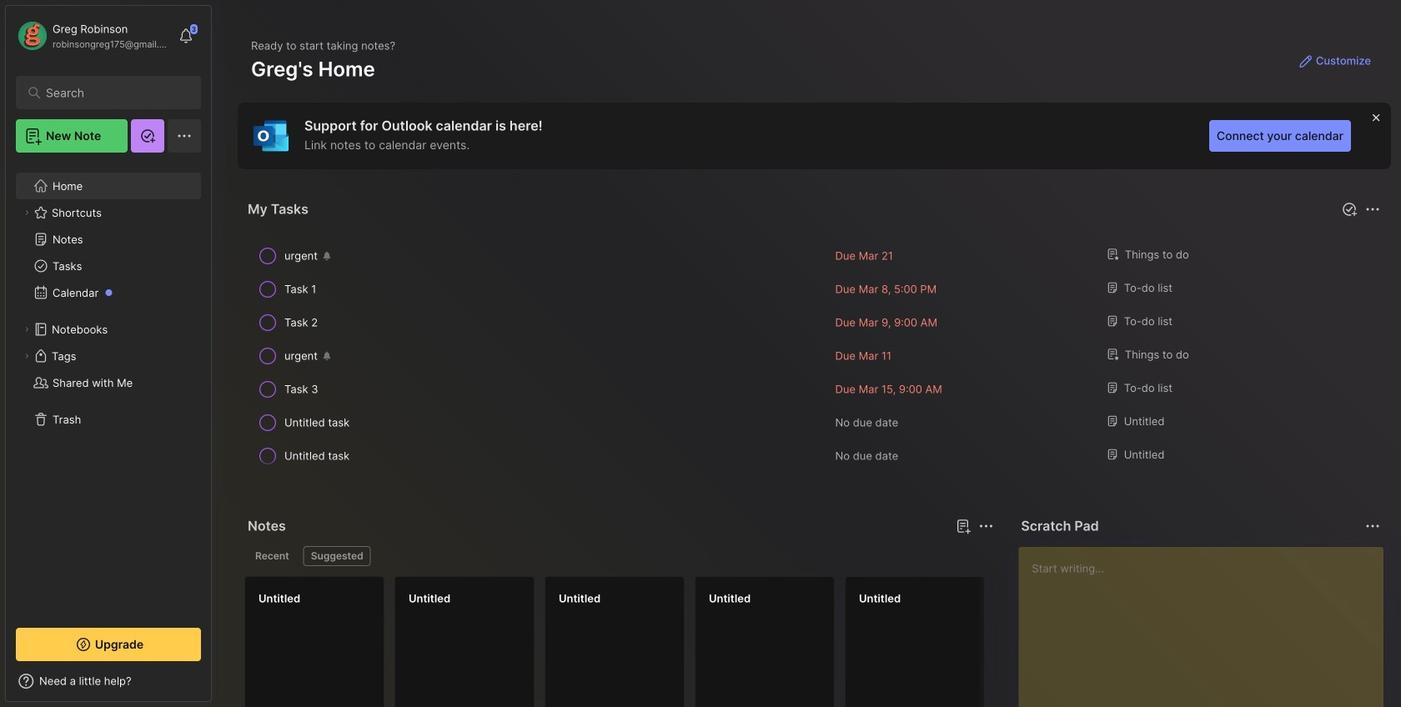Task type: locate. For each thing, give the bounding box(es) containing it.
More actions field
[[1362, 198, 1385, 221], [1362, 515, 1385, 538]]

tab list
[[248, 547, 992, 567]]

0 vertical spatial more actions image
[[1363, 199, 1384, 219]]

tree
[[6, 163, 211, 613]]

expand tags image
[[22, 351, 32, 361]]

1 tab from the left
[[248, 547, 297, 567]]

WHAT'S NEW field
[[6, 668, 211, 695]]

2 more actions field from the top
[[1362, 515, 1385, 538]]

1 vertical spatial row group
[[244, 577, 1402, 708]]

0 vertical spatial more actions field
[[1362, 198, 1385, 221]]

None search field
[[46, 83, 179, 103]]

expand notebooks image
[[22, 325, 32, 335]]

tree inside main element
[[6, 163, 211, 613]]

1 horizontal spatial tab
[[304, 547, 371, 567]]

1 vertical spatial more actions field
[[1362, 515, 1385, 538]]

2 row group from the top
[[244, 577, 1402, 708]]

2 more actions image from the top
[[1363, 517, 1384, 537]]

more actions image
[[1363, 199, 1384, 219], [1363, 517, 1384, 537]]

1 row group from the top
[[244, 239, 1385, 473]]

Account field
[[16, 19, 170, 53]]

0 vertical spatial row group
[[244, 239, 1385, 473]]

none search field inside main element
[[46, 83, 179, 103]]

more actions image for 1st more actions field from the top
[[1363, 199, 1384, 219]]

main element
[[0, 0, 217, 708]]

click to collapse image
[[211, 677, 223, 697]]

1 more actions image from the top
[[1363, 199, 1384, 219]]

0 horizontal spatial tab
[[248, 547, 297, 567]]

1 vertical spatial more actions image
[[1363, 517, 1384, 537]]

row group
[[244, 239, 1385, 473], [244, 577, 1402, 708]]

1 more actions field from the top
[[1362, 198, 1385, 221]]

tab
[[248, 547, 297, 567], [304, 547, 371, 567]]



Task type: vqa. For each thing, say whether or not it's contained in the screenshot.
"Task" image
no



Task type: describe. For each thing, give the bounding box(es) containing it.
new task image
[[1342, 201, 1358, 218]]

Search text field
[[46, 85, 179, 101]]

Start writing… text field
[[1032, 547, 1384, 708]]

more actions image for 1st more actions field from the bottom
[[1363, 517, 1384, 537]]

2 tab from the left
[[304, 547, 371, 567]]



